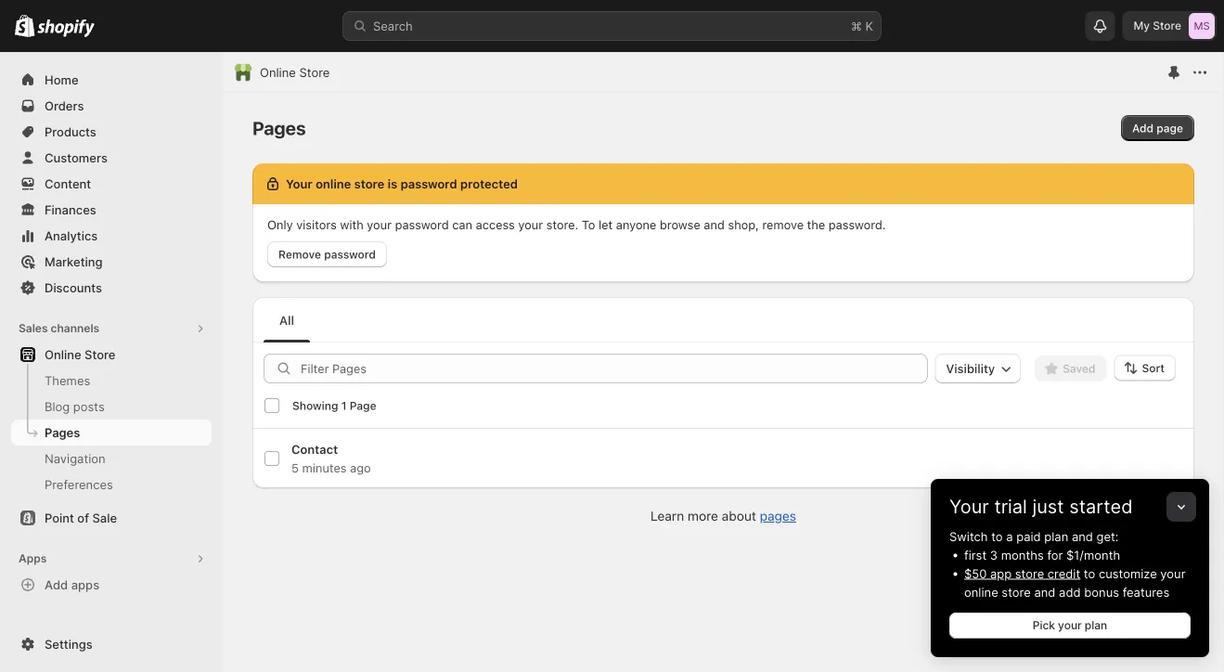 Task type: locate. For each thing, give the bounding box(es) containing it.
plan
[[1045, 529, 1069, 544], [1085, 619, 1108, 632]]

customize
[[1099, 566, 1158, 581]]

and
[[1072, 529, 1094, 544], [1035, 585, 1056, 599]]

plan up the for
[[1045, 529, 1069, 544]]

1 horizontal spatial plan
[[1085, 619, 1108, 632]]

1 horizontal spatial store
[[299, 65, 330, 79]]

apps
[[71, 578, 99, 592]]

navigation link
[[11, 446, 212, 472]]

first 3 months for $1/month
[[965, 548, 1121, 562]]

store right online store icon on the left of the page
[[299, 65, 330, 79]]

to left a
[[992, 529, 1003, 544]]

your trial just started
[[950, 495, 1133, 518]]

store right my
[[1153, 19, 1182, 32]]

your trial just started button
[[931, 479, 1210, 518]]

finances link
[[11, 197, 212, 223]]

your up 'features'
[[1161, 566, 1186, 581]]

store down sales channels button at the left of page
[[85, 347, 116, 362]]

2 horizontal spatial store
[[1153, 19, 1182, 32]]

1 horizontal spatial to
[[1084, 566, 1096, 581]]

⌘ k
[[851, 19, 874, 33]]

online store link right online store icon on the left of the page
[[260, 63, 330, 82]]

add
[[45, 578, 68, 592]]

and for plan
[[1072, 529, 1094, 544]]

1 vertical spatial online store link
[[11, 342, 212, 368]]

blog posts link
[[11, 394, 212, 420]]

online store link down channels
[[11, 342, 212, 368]]

to
[[992, 529, 1003, 544], [1084, 566, 1096, 581]]

just
[[1033, 495, 1065, 518]]

sale
[[92, 511, 117, 525]]

first
[[965, 548, 987, 562]]

pick your plan link
[[950, 613, 1191, 639]]

your right pick
[[1059, 619, 1082, 632]]

and inside to customize your online store and add bonus features
[[1035, 585, 1056, 599]]

posts
[[73, 399, 105, 414]]

0 horizontal spatial plan
[[1045, 529, 1069, 544]]

preferences link
[[11, 472, 212, 498]]

0 horizontal spatial store
[[85, 347, 116, 362]]

online store link
[[260, 63, 330, 82], [11, 342, 212, 368]]

orders link
[[11, 93, 212, 119]]

1 horizontal spatial and
[[1072, 529, 1094, 544]]

and up $1/month
[[1072, 529, 1094, 544]]

0 vertical spatial plan
[[1045, 529, 1069, 544]]

your
[[1161, 566, 1186, 581], [1059, 619, 1082, 632]]

k
[[866, 19, 874, 33]]

1 vertical spatial store
[[1002, 585, 1031, 599]]

online
[[965, 585, 999, 599]]

marketing link
[[11, 249, 212, 275]]

to down $1/month
[[1084, 566, 1096, 581]]

0 horizontal spatial online store
[[45, 347, 116, 362]]

store
[[1016, 566, 1045, 581], [1002, 585, 1031, 599]]

store down months at bottom
[[1016, 566, 1045, 581]]

and left add
[[1035, 585, 1056, 599]]

0 vertical spatial to
[[992, 529, 1003, 544]]

0 vertical spatial store
[[1016, 566, 1045, 581]]

online store right online store icon on the left of the page
[[260, 65, 330, 79]]

store
[[1153, 19, 1182, 32], [299, 65, 330, 79], [85, 347, 116, 362]]

for
[[1048, 548, 1064, 562]]

1 vertical spatial online store
[[45, 347, 116, 362]]

1 vertical spatial and
[[1035, 585, 1056, 599]]

plan down "bonus"
[[1085, 619, 1108, 632]]

online store
[[260, 65, 330, 79], [45, 347, 116, 362]]

0 vertical spatial and
[[1072, 529, 1094, 544]]

switch to a paid plan and get:
[[950, 529, 1119, 544]]

0 horizontal spatial online store link
[[11, 342, 212, 368]]

0 vertical spatial online
[[260, 65, 296, 79]]

blog
[[45, 399, 70, 414]]

apps button
[[11, 546, 212, 572]]

1 horizontal spatial online
[[260, 65, 296, 79]]

0 vertical spatial online store link
[[260, 63, 330, 82]]

add
[[1060, 585, 1081, 599]]

analytics link
[[11, 223, 212, 249]]

themes link
[[11, 368, 212, 394]]

analytics
[[45, 228, 98, 243]]

online
[[260, 65, 296, 79], [45, 347, 81, 362]]

pages link
[[11, 420, 212, 446]]

$50 app store credit
[[965, 566, 1081, 581]]

customers link
[[11, 145, 212, 171]]

0 vertical spatial store
[[1153, 19, 1182, 32]]

online right online store icon on the left of the page
[[260, 65, 296, 79]]

1 vertical spatial plan
[[1085, 619, 1108, 632]]

0 vertical spatial your
[[1161, 566, 1186, 581]]

1 vertical spatial store
[[299, 65, 330, 79]]

1 horizontal spatial your
[[1161, 566, 1186, 581]]

content link
[[11, 171, 212, 197]]

1 vertical spatial to
[[1084, 566, 1096, 581]]

0 horizontal spatial and
[[1035, 585, 1056, 599]]

add apps
[[45, 578, 99, 592]]

online down sales channels
[[45, 347, 81, 362]]

online store down channels
[[45, 347, 116, 362]]

store down the "$50 app store credit"
[[1002, 585, 1031, 599]]

marketing
[[45, 254, 103, 269]]

channels
[[51, 322, 99, 335]]

credit
[[1048, 566, 1081, 581]]

1 horizontal spatial online store
[[260, 65, 330, 79]]

0 horizontal spatial online
[[45, 347, 81, 362]]

point of sale
[[45, 511, 117, 525]]

$50 app store credit link
[[965, 566, 1081, 581]]

1 vertical spatial online
[[45, 347, 81, 362]]

products
[[45, 124, 96, 139]]

1 vertical spatial your
[[1059, 619, 1082, 632]]

home
[[45, 72, 79, 87]]



Task type: vqa. For each thing, say whether or not it's contained in the screenshot.
the and corresponding to store
yes



Task type: describe. For each thing, give the bounding box(es) containing it.
themes
[[45, 373, 90, 388]]

settings link
[[11, 631, 212, 657]]

0 vertical spatial online store
[[260, 65, 330, 79]]

blog posts
[[45, 399, 105, 414]]

to customize your online store and add bonus features
[[965, 566, 1186, 599]]

add apps button
[[11, 572, 212, 598]]

sales
[[19, 322, 48, 335]]

products link
[[11, 119, 212, 145]]

switch
[[950, 529, 988, 544]]

app
[[991, 566, 1012, 581]]

bonus
[[1085, 585, 1120, 599]]

online store image
[[234, 63, 253, 82]]

3
[[991, 548, 998, 562]]

store inside to customize your online store and add bonus features
[[1002, 585, 1031, 599]]

orders
[[45, 98, 84, 113]]

a
[[1007, 529, 1014, 544]]

point of sale link
[[11, 505, 212, 531]]

my store image
[[1189, 13, 1215, 39]]

to inside to customize your online store and add bonus features
[[1084, 566, 1096, 581]]

apps
[[19, 552, 47, 565]]

customers
[[45, 150, 108, 165]]

and for store
[[1035, 585, 1056, 599]]

point of sale button
[[0, 505, 223, 531]]

point
[[45, 511, 74, 525]]

my
[[1134, 19, 1151, 32]]

get:
[[1097, 529, 1119, 544]]

sales channels
[[19, 322, 99, 335]]

features
[[1123, 585, 1170, 599]]

months
[[1002, 548, 1044, 562]]

⌘
[[851, 19, 863, 33]]

pick your plan
[[1033, 619, 1108, 632]]

of
[[77, 511, 89, 525]]

home link
[[11, 67, 212, 93]]

my store
[[1134, 19, 1182, 32]]

sales channels button
[[11, 316, 212, 342]]

discounts
[[45, 280, 102, 295]]

navigation
[[45, 451, 105, 466]]

0 horizontal spatial your
[[1059, 619, 1082, 632]]

shopify image
[[37, 19, 95, 38]]

2 vertical spatial store
[[85, 347, 116, 362]]

your trial just started element
[[931, 527, 1210, 657]]

preferences
[[45, 477, 113, 492]]

trial
[[995, 495, 1028, 518]]

$1/month
[[1067, 548, 1121, 562]]

shopify image
[[15, 14, 35, 37]]

your inside to customize your online store and add bonus features
[[1161, 566, 1186, 581]]

discounts link
[[11, 275, 212, 301]]

$50
[[965, 566, 987, 581]]

started
[[1070, 495, 1133, 518]]

your
[[950, 495, 990, 518]]

content
[[45, 176, 91, 191]]

settings
[[45, 637, 93, 651]]

pick
[[1033, 619, 1056, 632]]

paid
[[1017, 529, 1042, 544]]

0 horizontal spatial to
[[992, 529, 1003, 544]]

finances
[[45, 202, 96, 217]]

search
[[373, 19, 413, 33]]

pages
[[45, 425, 80, 440]]

1 horizontal spatial online store link
[[260, 63, 330, 82]]



